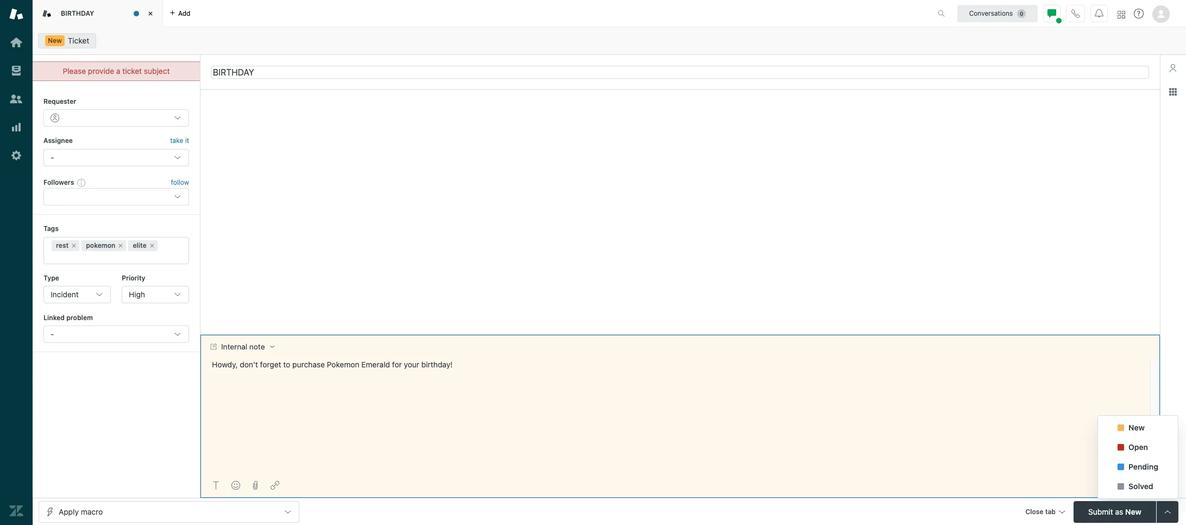 Task type: describe. For each thing, give the bounding box(es) containing it.
apps image
[[1170, 88, 1178, 96]]

as
[[1116, 507, 1124, 516]]

remove image for rest
[[71, 242, 77, 249]]

2 vertical spatial new
[[1126, 507, 1142, 516]]

linked
[[43, 314, 65, 322]]

tags
[[43, 225, 59, 233]]

incident
[[51, 290, 79, 299]]

for
[[392, 360, 402, 369]]

birthday!
[[422, 360, 453, 369]]

your
[[404, 360, 420, 369]]

add
[[178, 9, 191, 17]]

open
[[1129, 442, 1149, 452]]

insert emojis image
[[232, 481, 240, 490]]

howdy,
[[212, 360, 238, 369]]

don't
[[240, 360, 258, 369]]

birthday tab
[[33, 0, 163, 27]]

take
[[170, 137, 183, 145]]

ticket
[[68, 36, 89, 45]]

pokemon
[[86, 241, 115, 249]]

notifications image
[[1096, 9, 1104, 18]]

zendesk image
[[9, 504, 23, 518]]

1 vertical spatial new
[[1129, 423, 1146, 432]]

rest
[[56, 241, 69, 249]]

note
[[250, 342, 265, 351]]

requester
[[43, 97, 76, 105]]

customers image
[[9, 92, 23, 106]]

remove image for pokemon
[[118, 242, 124, 249]]

admin image
[[9, 148, 23, 163]]

priority
[[122, 274, 145, 282]]

solved
[[1129, 481, 1154, 491]]

ticket
[[122, 66, 142, 76]]

close tab
[[1026, 508, 1056, 516]]

- for assignee
[[51, 153, 54, 162]]

take it
[[170, 137, 189, 145]]

emerald
[[362, 360, 390, 369]]

subject
[[144, 66, 170, 76]]

to
[[283, 360, 290, 369]]

button displays agent's chat status as online. image
[[1048, 9, 1057, 18]]

internal
[[221, 342, 247, 351]]

high button
[[122, 286, 189, 303]]

followers element
[[43, 188, 189, 206]]

Internal note composer Draft mode text field
[[206, 358, 1148, 381]]

requester element
[[43, 109, 189, 127]]

remove image
[[149, 242, 155, 249]]

apply macro
[[59, 507, 103, 516]]

zendesk support image
[[9, 7, 23, 21]]

get started image
[[9, 35, 23, 49]]

please provide a ticket subject
[[63, 66, 170, 76]]

info on adding followers image
[[77, 178, 86, 187]]

add attachment image
[[251, 481, 260, 490]]

pokemon
[[327, 360, 360, 369]]

format text image
[[212, 481, 221, 490]]

main element
[[0, 0, 33, 525]]

tab
[[1046, 508, 1056, 516]]



Task type: vqa. For each thing, say whether or not it's contained in the screenshot.
macro on the left of the page
yes



Task type: locate. For each thing, give the bounding box(es) containing it.
add link (cmd k) image
[[271, 481, 279, 490]]

new
[[48, 36, 62, 45], [1129, 423, 1146, 432], [1126, 507, 1142, 516]]

high
[[129, 290, 145, 299]]

elite
[[133, 241, 147, 249]]

-
[[51, 153, 54, 162], [51, 330, 54, 339]]

add button
[[163, 0, 197, 27]]

- inside assignee element
[[51, 153, 54, 162]]

submit
[[1089, 507, 1114, 516]]

new inside secondary element
[[48, 36, 62, 45]]

conversations button
[[958, 5, 1038, 22]]

- down assignee
[[51, 153, 54, 162]]

linked problem element
[[43, 326, 189, 343]]

assignee
[[43, 137, 73, 145]]

zendesk products image
[[1118, 11, 1126, 18]]

views image
[[9, 64, 23, 78]]

linked problem
[[43, 314, 93, 322]]

close image
[[145, 8, 156, 19]]

a
[[116, 66, 120, 76]]

1 horizontal spatial remove image
[[118, 242, 124, 249]]

- for linked problem
[[51, 330, 54, 339]]

incident button
[[43, 286, 111, 303]]

secondary element
[[33, 30, 1187, 52]]

remove image left elite
[[118, 242, 124, 249]]

customer context image
[[1170, 64, 1178, 72]]

forget
[[260, 360, 281, 369]]

2 - from the top
[[51, 330, 54, 339]]

- inside linked problem element
[[51, 330, 54, 339]]

internal note button
[[201, 335, 284, 358]]

internal note
[[221, 342, 265, 351]]

purchase
[[293, 360, 325, 369]]

follow button
[[171, 178, 189, 188]]

0 vertical spatial -
[[51, 153, 54, 162]]

new left ticket
[[48, 36, 62, 45]]

birthday
[[61, 9, 94, 17]]

macro
[[81, 507, 103, 516]]

submit as new
[[1089, 507, 1142, 516]]

- down linked
[[51, 330, 54, 339]]

it
[[185, 137, 189, 145]]

conversations
[[970, 9, 1014, 17]]

howdy, don't forget to purchase pokemon emerald for your birthday!
[[210, 360, 453, 369]]

Followers field
[[52, 191, 166, 202]]

close tab button
[[1021, 501, 1070, 524]]

reporting image
[[9, 120, 23, 134]]

remove image
[[71, 242, 77, 249], [118, 242, 124, 249]]

get help image
[[1135, 9, 1145, 18]]

apply
[[59, 507, 79, 516]]

2 remove image from the left
[[118, 242, 124, 249]]

minimize composer image
[[676, 330, 685, 339]]

displays possible ticket submission types image
[[1164, 508, 1173, 516]]

tabs tab list
[[33, 0, 927, 27]]

please
[[63, 66, 86, 76]]

1 - from the top
[[51, 153, 54, 162]]

1 vertical spatial -
[[51, 330, 54, 339]]

type
[[43, 274, 59, 282]]

1 remove image from the left
[[71, 242, 77, 249]]

Subject field
[[211, 66, 1150, 79]]

follow
[[171, 178, 189, 186]]

provide
[[88, 66, 114, 76]]

close
[[1026, 508, 1044, 516]]

0 vertical spatial new
[[48, 36, 62, 45]]

assignee element
[[43, 149, 189, 166]]

new right as at the bottom of page
[[1126, 507, 1142, 516]]

take it button
[[170, 136, 189, 147]]

0 horizontal spatial remove image
[[71, 242, 77, 249]]

followers
[[43, 178, 74, 186]]

new up open
[[1129, 423, 1146, 432]]

remove image right rest on the left of page
[[71, 242, 77, 249]]

pending
[[1129, 462, 1159, 471]]

problem
[[66, 314, 93, 322]]



